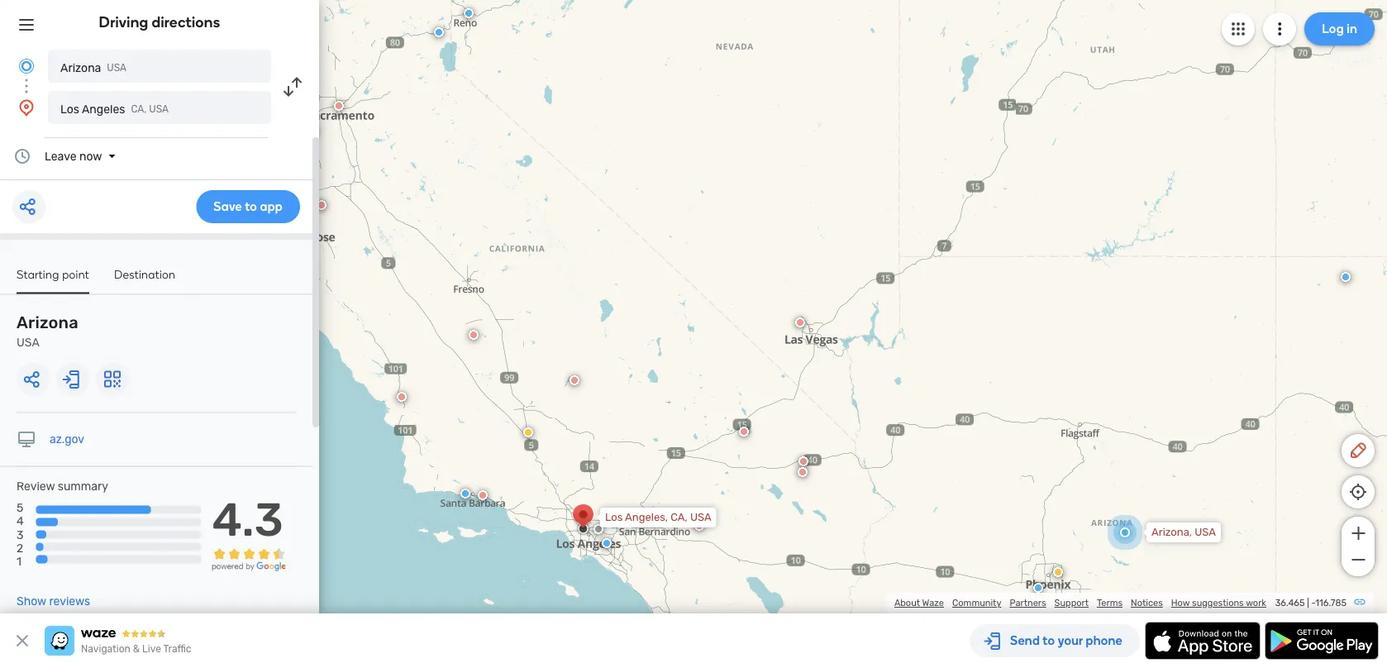 Task type: locate. For each thing, give the bounding box(es) containing it.
live
[[142, 643, 161, 655]]

1 vertical spatial police image
[[461, 489, 471, 499]]

0 vertical spatial police image
[[434, 27, 444, 37]]

police image
[[434, 27, 444, 37], [1342, 272, 1351, 282], [1034, 583, 1044, 593]]

1 vertical spatial ca,
[[671, 511, 688, 524]]

community
[[953, 598, 1002, 609]]

location image
[[17, 98, 36, 117]]

accident image
[[594, 524, 604, 534]]

116.785
[[1316, 598, 1347, 609]]

point
[[62, 267, 89, 281]]

arizona
[[60, 61, 101, 74], [17, 313, 78, 332]]

support link
[[1055, 598, 1089, 609]]

1 vertical spatial los
[[605, 511, 623, 524]]

ca,
[[131, 103, 147, 115], [671, 511, 688, 524]]

usa up los angeles ca, usa
[[107, 62, 127, 74]]

1 horizontal spatial police image
[[1034, 583, 1044, 593]]

destination
[[114, 267, 176, 281]]

los left angeles,
[[605, 511, 623, 524]]

arizona down starting point button
[[17, 313, 78, 332]]

reviews
[[49, 595, 90, 608]]

0 vertical spatial los
[[60, 102, 79, 116]]

terms
[[1098, 598, 1123, 609]]

5
[[17, 501, 23, 515]]

1 horizontal spatial los
[[605, 511, 623, 524]]

0 horizontal spatial ca,
[[131, 103, 147, 115]]

los
[[60, 102, 79, 116], [605, 511, 623, 524]]

ca, for angeles,
[[671, 511, 688, 524]]

summary
[[58, 480, 108, 493]]

how suggestions work link
[[1172, 598, 1267, 609]]

road closed image
[[334, 101, 344, 111], [796, 318, 806, 328], [799, 457, 809, 466], [798, 467, 808, 477], [695, 521, 705, 531]]

navigation & live traffic
[[81, 643, 191, 655]]

ca, right angeles,
[[671, 511, 688, 524]]

los left "angeles"
[[60, 102, 79, 116]]

terms link
[[1098, 598, 1123, 609]]

arizona usa down starting point button
[[17, 313, 78, 349]]

support
[[1055, 598, 1089, 609]]

0 vertical spatial hazard image
[[524, 428, 533, 438]]

destination button
[[114, 267, 176, 292]]

police image
[[464, 8, 474, 18], [461, 489, 471, 499], [602, 538, 612, 548]]

navigation
[[81, 643, 131, 655]]

notices link
[[1131, 598, 1164, 609]]

about waze link
[[895, 598, 944, 609]]

0 vertical spatial ca,
[[131, 103, 147, 115]]

zoom in image
[[1349, 524, 1369, 543]]

about
[[895, 598, 921, 609]]

arizona up "angeles"
[[60, 61, 101, 74]]

1 horizontal spatial ca,
[[671, 511, 688, 524]]

ca, inside los angeles ca, usa
[[131, 103, 147, 115]]

1
[[17, 555, 21, 568]]

show
[[17, 595, 46, 608]]

zoom out image
[[1349, 550, 1369, 570]]

&
[[133, 643, 140, 655]]

usa right "angeles"
[[149, 103, 169, 115]]

1 vertical spatial police image
[[1342, 272, 1351, 282]]

hazard image
[[524, 428, 533, 438], [1054, 567, 1064, 577]]

leave now
[[45, 149, 102, 163]]

usa
[[107, 62, 127, 74], [149, 103, 169, 115], [17, 336, 40, 349], [691, 511, 712, 524], [1195, 526, 1217, 539]]

los angeles, ca, usa
[[605, 511, 712, 524]]

arizona, usa
[[1152, 526, 1217, 539]]

usa right 'arizona,'
[[1195, 526, 1217, 539]]

computer image
[[17, 430, 36, 450]]

1 horizontal spatial hazard image
[[1054, 567, 1064, 577]]

leave
[[45, 149, 77, 163]]

arizona usa up "angeles"
[[60, 61, 127, 74]]

arizona usa
[[60, 61, 127, 74], [17, 313, 78, 349]]

ca, right "angeles"
[[131, 103, 147, 115]]

1 vertical spatial hazard image
[[1054, 567, 1064, 577]]

about waze community partners support terms notices how suggestions work
[[895, 598, 1267, 609]]

usa inside los angeles ca, usa
[[149, 103, 169, 115]]

los angeles ca, usa
[[60, 102, 169, 116]]

0 horizontal spatial los
[[60, 102, 79, 116]]

1 vertical spatial arizona
[[17, 313, 78, 332]]

arizona,
[[1152, 526, 1193, 539]]

x image
[[12, 631, 32, 651]]

road closed image
[[317, 200, 327, 210], [469, 330, 479, 340], [570, 375, 580, 385], [397, 392, 407, 402], [739, 427, 749, 437], [478, 490, 488, 500]]

4.3
[[212, 492, 283, 547]]

driving
[[99, 13, 148, 31]]

los for angeles,
[[605, 511, 623, 524]]

|
[[1308, 598, 1310, 609]]



Task type: describe. For each thing, give the bounding box(es) containing it.
5 4 3 2 1
[[17, 501, 24, 568]]

review summary
[[17, 480, 108, 493]]

3
[[17, 528, 24, 542]]

driving directions
[[99, 13, 220, 31]]

los for angeles
[[60, 102, 79, 116]]

show reviews
[[17, 595, 90, 608]]

usa down starting point button
[[17, 336, 40, 349]]

0 vertical spatial arizona usa
[[60, 61, 127, 74]]

-
[[1312, 598, 1316, 609]]

usa right angeles,
[[691, 511, 712, 524]]

2 horizontal spatial police image
[[1342, 272, 1351, 282]]

work
[[1247, 598, 1267, 609]]

waze
[[923, 598, 944, 609]]

starting point
[[17, 267, 89, 281]]

angeles
[[82, 102, 125, 116]]

pencil image
[[1349, 441, 1369, 461]]

ca, for angeles
[[131, 103, 147, 115]]

notices
[[1131, 598, 1164, 609]]

directions
[[152, 13, 220, 31]]

2 vertical spatial police image
[[602, 538, 612, 548]]

now
[[79, 149, 102, 163]]

az.gov
[[50, 433, 84, 446]]

traffic
[[163, 643, 191, 655]]

community link
[[953, 598, 1002, 609]]

0 vertical spatial police image
[[464, 8, 474, 18]]

how
[[1172, 598, 1190, 609]]

4
[[17, 515, 24, 528]]

current location image
[[17, 56, 36, 76]]

36.465 | -116.785
[[1276, 598, 1347, 609]]

clock image
[[12, 146, 32, 166]]

partners
[[1010, 598, 1047, 609]]

starting
[[17, 267, 59, 281]]

2
[[17, 541, 23, 555]]

1 vertical spatial arizona usa
[[17, 313, 78, 349]]

az.gov link
[[50, 433, 84, 446]]

angeles,
[[625, 511, 668, 524]]

partners link
[[1010, 598, 1047, 609]]

review
[[17, 480, 55, 493]]

starting point button
[[17, 267, 89, 294]]

0 horizontal spatial police image
[[434, 27, 444, 37]]

link image
[[1354, 596, 1367, 609]]

36.465
[[1276, 598, 1306, 609]]

2 vertical spatial police image
[[1034, 583, 1044, 593]]

0 horizontal spatial hazard image
[[524, 428, 533, 438]]

0 vertical spatial arizona
[[60, 61, 101, 74]]

suggestions
[[1193, 598, 1245, 609]]



Task type: vqa. For each thing, say whether or not it's contained in the screenshot.
nyc.gov
no



